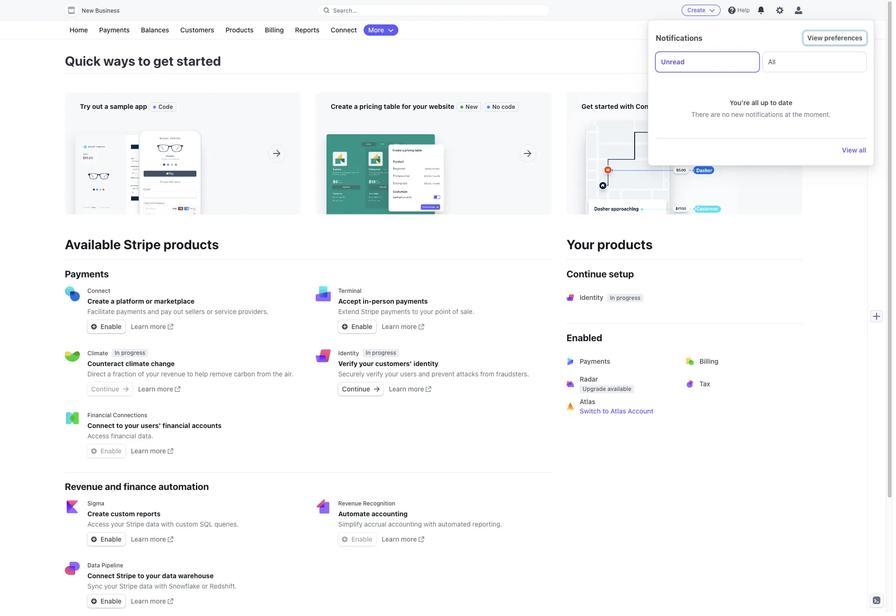 Task type: describe. For each thing, give the bounding box(es) containing it.
of inside counteract climate change direct a fraction of your revenue to help remove carbon from the air.
[[138, 370, 144, 378]]

0 vertical spatial out
[[92, 102, 103, 110]]

code
[[158, 103, 173, 110]]

svg image for revenue recognition automate accounting simplify accrual accounting with automated reporting.
[[342, 537, 348, 543]]

securely
[[338, 370, 365, 378]]

are
[[711, 110, 721, 118]]

change
[[151, 360, 175, 368]]

your inside terminal accept in-person payments extend stripe payments to your point of sale.
[[420, 308, 434, 316]]

tax link
[[681, 373, 803, 396]]

view preferences
[[808, 34, 863, 42]]

2 horizontal spatial continue
[[567, 269, 607, 280]]

your
[[567, 237, 595, 252]]

at
[[785, 110, 791, 118]]

prevent
[[432, 370, 455, 378]]

connect link
[[326, 24, 362, 36]]

financial
[[87, 412, 112, 419]]

your products
[[567, 237, 653, 252]]

your inside counteract climate change direct a fraction of your revenue to help remove carbon from the air.
[[146, 370, 159, 378]]

balances
[[141, 26, 169, 34]]

identity
[[414, 360, 439, 368]]

payments for extend stripe payments to your point of sale.
[[381, 308, 411, 316]]

reporting.
[[473, 521, 502, 529]]

all for view
[[859, 146, 867, 154]]

there
[[692, 110, 709, 118]]

revenue for revenue recognition automate accounting simplify accrual accounting with automated reporting.
[[338, 501, 362, 508]]

no code
[[493, 103, 515, 110]]

to inside data pipeline connect stripe to your data warehouse sync your stripe data with snowflake or redshift.
[[138, 572, 144, 580]]

your down customers'
[[385, 370, 399, 378]]

0 horizontal spatial payments link
[[95, 24, 134, 36]]

in for counteract climate change direct a fraction of your revenue to help remove carbon from the air.
[[115, 350, 120, 357]]

products link
[[221, 24, 258, 36]]

help
[[738, 7, 750, 14]]

available stripe products
[[65, 237, 219, 252]]

view all
[[842, 146, 867, 154]]

switch to atlas account button
[[580, 407, 654, 416]]

2 horizontal spatial in progress
[[610, 295, 641, 302]]

a right explore
[[104, 116, 108, 124]]

switch
[[580, 408, 601, 416]]

carbon
[[234, 370, 255, 378]]

0 vertical spatial or
[[146, 298, 153, 306]]

accept
[[338, 298, 361, 306]]

financial connections connect to your users' financial accounts access financial data.
[[87, 412, 222, 440]]

quick ways to get started
[[65, 53, 221, 69]]

prebuilt
[[218, 116, 241, 124]]

create button
[[682, 5, 721, 16]]

tax
[[700, 380, 711, 388]]

enable link for extend stripe payments to your point of sale.
[[338, 321, 376, 334]]

in progress for counteract climate change direct a fraction of your revenue to help remove carbon from the air.
[[115, 350, 145, 357]]

marketplace
[[154, 298, 195, 306]]

data
[[87, 563, 100, 570]]

0 vertical spatial started
[[177, 53, 221, 69]]

continue link
[[338, 383, 383, 396]]

new for new
[[466, 103, 478, 110]]

the inside you're all up to date there are no new notifications at the moment.
[[793, 110, 803, 118]]

1 vertical spatial data
[[162, 572, 177, 580]]

sample inside explore a working code sample to integrate a prebuilt checkout form.
[[152, 116, 174, 124]]

to inside explore a working code sample to integrate a prebuilt checkout form.
[[176, 116, 182, 124]]

automated
[[438, 521, 471, 529]]

form.
[[110, 125, 126, 133]]

2 horizontal spatial in
[[610, 295, 615, 302]]

view for view preferences
[[808, 34, 823, 42]]

available
[[608, 386, 632, 393]]

connections
[[113, 412, 147, 419]]

setup
[[609, 269, 634, 280]]

extend
[[338, 308, 359, 316]]

enable button for simplify
[[338, 533, 376, 547]]

0 vertical spatial sample
[[110, 102, 133, 110]]

learn more link for direct
[[138, 385, 181, 394]]

try out a sample app
[[80, 102, 147, 110]]

more for reports
[[150, 536, 166, 544]]

verify your customers' identity securely verify your users and prevent attacks from fraudsters.
[[338, 360, 529, 378]]

customers'
[[375, 360, 412, 368]]

the inside counteract climate change direct a fraction of your revenue to help remove carbon from the air.
[[273, 370, 283, 378]]

notifications
[[746, 110, 783, 118]]

revenue
[[161, 370, 185, 378]]

learn more for person
[[382, 323, 417, 331]]

learn more for to
[[131, 447, 166, 455]]

counteract
[[87, 360, 124, 368]]

1 vertical spatial atlas
[[611, 408, 626, 416]]

radar
[[580, 376, 598, 384]]

0 vertical spatial table
[[384, 102, 400, 110]]

climate
[[125, 360, 149, 368]]

get started with connect
[[582, 102, 663, 110]]

1 vertical spatial payments
[[65, 269, 109, 280]]

payments for facilitate payments and pay out sellers or service providers.
[[116, 308, 146, 316]]

access inside sigma create custom reports access your stripe data with custom sql queries.
[[87, 521, 109, 529]]

connect inside connect create a platform or marketplace facilitate payments and pay out sellers or service providers.
[[87, 288, 110, 295]]

climate
[[87, 350, 108, 357]]

stripe inside sigma create custom reports access your stripe data with custom sql queries.
[[126, 521, 144, 529]]

customers
[[180, 26, 214, 34]]

finance
[[124, 482, 156, 493]]

svg image for payments
[[91, 324, 97, 330]]

simplify
[[338, 521, 363, 529]]

date
[[779, 99, 793, 107]]

new business button
[[65, 4, 129, 17]]

1 horizontal spatial billing link
[[681, 351, 803, 373]]

payments right person
[[396, 298, 428, 306]]

a inside counteract climate change direct a fraction of your revenue to help remove carbon from the air.
[[107, 370, 111, 378]]

new business
[[82, 7, 120, 14]]

learn for to
[[131, 447, 148, 455]]

and for payments
[[148, 308, 159, 316]]

recognition
[[363, 501, 396, 508]]

enable button for your
[[87, 445, 125, 458]]

stripe inside terminal accept in-person payments extend stripe payments to your point of sale.
[[361, 308, 379, 316]]

in
[[491, 116, 497, 124]]

more for identity
[[408, 385, 424, 393]]

counteract climate change direct a fraction of your revenue to help remove carbon from the air.
[[87, 360, 294, 378]]

0 horizontal spatial atlas
[[580, 398, 596, 406]]

integrate
[[184, 116, 211, 124]]

1 vertical spatial identity
[[338, 350, 359, 357]]

more for direct
[[157, 385, 173, 393]]

subscriptions
[[359, 116, 400, 124]]

attacks
[[457, 370, 479, 378]]

new for new business
[[82, 7, 94, 14]]

1 horizontal spatial code
[[502, 103, 515, 110]]

platform
[[116, 298, 144, 306]]

a up website.
[[354, 102, 358, 110]]

enable down "financial"
[[101, 447, 122, 455]]

more for to
[[150, 447, 166, 455]]

atlas switch to atlas account
[[580, 398, 654, 416]]

learn more link for person
[[382, 322, 425, 332]]

providers.
[[238, 308, 269, 316]]

quick
[[65, 53, 101, 69]]

data.
[[138, 432, 153, 440]]

enable link for sync your stripe data with snowflake or redshift.
[[87, 596, 125, 609]]

unread button
[[656, 52, 760, 72]]

pay
[[161, 308, 172, 316]]

a left the prebuilt
[[213, 116, 216, 124]]

a inside sell your subscriptions by embedding a pricing table in your website.
[[447, 116, 450, 124]]

svg image for revenue and finance automation
[[91, 537, 97, 543]]

to inside terminal accept in-person payments extend stripe payments to your point of sale.
[[412, 308, 418, 316]]

your right for
[[413, 102, 427, 110]]

queries.
[[214, 521, 239, 529]]

sigma
[[87, 501, 104, 508]]

learn more link for platform
[[131, 322, 174, 332]]

learn more for accounting
[[382, 536, 417, 544]]

svg image for counteract climate change direct a fraction of your revenue to help remove carbon from the air.
[[123, 387, 129, 393]]

1 horizontal spatial billing
[[700, 358, 719, 366]]

learn more for reports
[[131, 536, 166, 544]]

learn for direct
[[138, 385, 156, 393]]

svg image inside continue 'link'
[[374, 387, 380, 393]]

your left the warehouse
[[146, 572, 160, 580]]

continue setup
[[567, 269, 634, 280]]

enabled
[[567, 333, 603, 344]]

connect inside data pipeline connect stripe to your data warehouse sync your stripe data with snowflake or redshift.
[[87, 572, 115, 580]]

person
[[372, 298, 394, 306]]

your inside sigma create custom reports access your stripe data with custom sql queries.
[[111, 521, 124, 529]]

with inside data pipeline connect stripe to your data warehouse sync your stripe data with snowflake or redshift.
[[154, 583, 167, 591]]

you're all up to date there are no new notifications at the moment.
[[692, 99, 831, 118]]

more for person
[[401, 323, 417, 331]]

Search… text field
[[318, 4, 549, 16]]

learn more for platform
[[131, 323, 166, 331]]

create up sell
[[331, 102, 353, 110]]

and for users
[[419, 370, 430, 378]]

notifications image
[[758, 7, 765, 14]]

up
[[761, 99, 769, 107]]

explore a working code sample to integrate a prebuilt checkout form.
[[80, 116, 241, 133]]

customers link
[[176, 24, 219, 36]]



Task type: locate. For each thing, give the bounding box(es) containing it.
available
[[65, 237, 121, 252]]

0 horizontal spatial all
[[752, 99, 759, 107]]

learn down data pipeline connect stripe to your data warehouse sync your stripe data with snowflake or redshift.
[[131, 598, 148, 606]]

2 access from the top
[[87, 521, 109, 529]]

0 horizontal spatial financial
[[111, 432, 136, 440]]

automation
[[159, 482, 209, 493]]

2 horizontal spatial progress
[[617, 295, 641, 302]]

from right carbon
[[257, 370, 271, 378]]

1 vertical spatial access
[[87, 521, 109, 529]]

continue for continue button
[[91, 385, 119, 393]]

atlas down available
[[611, 408, 626, 416]]

1 horizontal spatial in
[[366, 350, 371, 357]]

1 horizontal spatial all
[[859, 146, 867, 154]]

1 horizontal spatial new
[[466, 103, 478, 110]]

enable link down sync
[[87, 596, 125, 609]]

more for platform
[[150, 323, 166, 331]]

1 vertical spatial and
[[419, 370, 430, 378]]

identity down continue setup
[[580, 294, 604, 302]]

0 vertical spatial of
[[453, 308, 459, 316]]

code
[[502, 103, 515, 110], [135, 116, 150, 124]]

with inside sigma create custom reports access your stripe data with custom sql queries.
[[161, 521, 174, 529]]

1 vertical spatial the
[[273, 370, 283, 378]]

the right at
[[793, 110, 803, 118]]

0 horizontal spatial enable button
[[87, 445, 125, 458]]

for
[[402, 102, 411, 110]]

custom
[[111, 510, 135, 518], [176, 521, 198, 529]]

your inside financial connections connect to your users' financial accounts access financial data.
[[125, 422, 139, 430]]

learn down "users"
[[389, 385, 407, 393]]

in
[[610, 295, 615, 302], [115, 350, 120, 357], [366, 350, 371, 357]]

0 vertical spatial all
[[752, 99, 759, 107]]

and inside connect create a platform or marketplace facilitate payments and pay out sellers or service providers.
[[148, 308, 159, 316]]

learn for accounting
[[382, 536, 399, 544]]

0 vertical spatial payments
[[99, 26, 130, 34]]

pipeline
[[102, 563, 123, 570]]

financial right users'
[[163, 422, 190, 430]]

0 horizontal spatial started
[[177, 53, 221, 69]]

a
[[104, 102, 108, 110], [354, 102, 358, 110], [104, 116, 108, 124], [213, 116, 216, 124], [447, 116, 450, 124], [111, 298, 115, 306], [107, 370, 111, 378]]

0 vertical spatial atlas
[[580, 398, 596, 406]]

learn more link for stripe
[[131, 597, 174, 607]]

1 horizontal spatial started
[[595, 102, 619, 110]]

learn more link down data pipeline connect stripe to your data warehouse sync your stripe data with snowflake or redshift.
[[131, 597, 174, 607]]

0 vertical spatial the
[[793, 110, 803, 118]]

billing left reports
[[265, 26, 284, 34]]

or inside data pipeline connect stripe to your data warehouse sync your stripe data with snowflake or redshift.
[[202, 583, 208, 591]]

0 horizontal spatial table
[[384, 102, 400, 110]]

preferences
[[825, 34, 863, 42]]

payments down available
[[65, 269, 109, 280]]

learn more link
[[131, 322, 174, 332], [382, 322, 425, 332], [138, 385, 181, 394], [389, 385, 432, 394], [131, 447, 174, 456], [131, 535, 174, 545], [382, 535, 425, 545], [131, 597, 174, 607]]

0 horizontal spatial the
[[273, 370, 283, 378]]

learn for identity
[[389, 385, 407, 393]]

all for you're
[[752, 99, 759, 107]]

1 vertical spatial svg image
[[374, 387, 380, 393]]

1 horizontal spatial identity
[[580, 294, 604, 302]]

new
[[82, 7, 94, 14], [466, 103, 478, 110]]

0 horizontal spatial of
[[138, 370, 144, 378]]

0 horizontal spatial out
[[92, 102, 103, 110]]

learn more down data.
[[131, 447, 166, 455]]

0 horizontal spatial view
[[808, 34, 823, 42]]

1 vertical spatial payments link
[[561, 351, 683, 373]]

in down setup
[[610, 295, 615, 302]]

the left "air."
[[273, 370, 283, 378]]

enable for a
[[101, 323, 122, 331]]

users'
[[141, 422, 161, 430]]

learn more link for to
[[131, 447, 174, 456]]

svg image up data
[[91, 537, 97, 543]]

warehouse
[[178, 572, 214, 580]]

more
[[368, 26, 384, 34]]

of inside terminal accept in-person payments extend stripe payments to your point of sale.
[[453, 308, 459, 316]]

2 products from the left
[[598, 237, 653, 252]]

connect inside 'link'
[[331, 26, 357, 34]]

with left the snowflake
[[154, 583, 167, 591]]

Search… search field
[[318, 4, 549, 16]]

1 vertical spatial pricing
[[452, 116, 473, 124]]

1 horizontal spatial the
[[793, 110, 803, 118]]

data up the snowflake
[[162, 572, 177, 580]]

svg image inside continue button
[[123, 387, 129, 393]]

verify
[[367, 370, 383, 378]]

0 vertical spatial pricing
[[360, 102, 382, 110]]

learn more link for reports
[[131, 535, 174, 545]]

1 horizontal spatial payments link
[[561, 351, 683, 373]]

or right sellers
[[207, 308, 213, 316]]

1 vertical spatial of
[[138, 370, 144, 378]]

from inside verify your customers' identity securely verify your users and prevent attacks from fraudsters.
[[480, 370, 495, 378]]

billing link up tax
[[681, 351, 803, 373]]

2 vertical spatial or
[[202, 583, 208, 591]]

0 vertical spatial payments link
[[95, 24, 134, 36]]

0 vertical spatial enable button
[[87, 445, 125, 458]]

enable link down extend
[[338, 321, 376, 334]]

products
[[226, 26, 254, 34]]

identity up verify
[[338, 350, 359, 357]]

air.
[[284, 370, 294, 378]]

0 vertical spatial data
[[146, 521, 159, 529]]

service
[[215, 308, 237, 316]]

upgrade
[[583, 386, 606, 393]]

payments
[[99, 26, 130, 34], [65, 269, 109, 280], [580, 358, 611, 366]]

terminal accept in-person payments extend stripe payments to your point of sale.
[[338, 288, 475, 316]]

1 vertical spatial table
[[475, 116, 490, 124]]

learn more down revenue
[[138, 385, 173, 393]]

sample down code
[[152, 116, 174, 124]]

to inside counteract climate change direct a fraction of your revenue to help remove carbon from the air.
[[187, 370, 193, 378]]

in progress up 'climate'
[[115, 350, 145, 357]]

0 horizontal spatial from
[[257, 370, 271, 378]]

new left no
[[466, 103, 478, 110]]

code down app on the top of page
[[135, 116, 150, 124]]

in progress for verify your customers' identity securely verify your users and prevent attacks from fraudsters.
[[366, 350, 396, 357]]

all button
[[763, 52, 867, 72]]

1 access from the top
[[87, 432, 109, 440]]

view for view all
[[842, 146, 858, 154]]

access down sigma
[[87, 521, 109, 529]]

fraction
[[113, 370, 136, 378]]

1 vertical spatial new
[[466, 103, 478, 110]]

1 horizontal spatial and
[[148, 308, 159, 316]]

revenue inside revenue recognition automate accounting simplify accrual accounting with automated reporting.
[[338, 501, 362, 508]]

learn more down "users"
[[389, 385, 424, 393]]

get started with connect link
[[567, 93, 803, 218]]

a down website
[[447, 116, 450, 124]]

app
[[135, 102, 147, 110]]

enable link for access your stripe data with custom sql queries.
[[87, 533, 125, 547]]

access
[[87, 432, 109, 440], [87, 521, 109, 529]]

with inside get started with connect link
[[620, 102, 634, 110]]

more down data.
[[150, 447, 166, 455]]

learn for person
[[382, 323, 399, 331]]

learn more link down data.
[[131, 447, 174, 456]]

1 horizontal spatial custom
[[176, 521, 198, 529]]

0 horizontal spatial and
[[105, 482, 122, 493]]

0 horizontal spatial in
[[115, 350, 120, 357]]

billing up tax
[[700, 358, 719, 366]]

learn more down terminal accept in-person payments extend stripe payments to your point of sale.
[[382, 323, 417, 331]]

0 vertical spatial financial
[[163, 422, 190, 430]]

try
[[80, 102, 91, 110]]

enable up pipeline
[[101, 536, 122, 544]]

1 vertical spatial custom
[[176, 521, 198, 529]]

access inside financial connections connect to your users' financial accounts access financial data.
[[87, 432, 109, 440]]

create inside connect create a platform or marketplace facilitate payments and pay out sellers or service providers.
[[87, 298, 109, 306]]

enable button down "financial"
[[87, 445, 125, 458]]

to
[[138, 53, 151, 69], [771, 99, 777, 107], [176, 116, 182, 124], [412, 308, 418, 316], [187, 370, 193, 378], [603, 408, 609, 416], [116, 422, 123, 430], [138, 572, 144, 580]]

or right platform
[[146, 298, 153, 306]]

1 vertical spatial enable button
[[338, 533, 376, 547]]

0 vertical spatial svg image
[[91, 324, 97, 330]]

1 vertical spatial financial
[[111, 432, 136, 440]]

home
[[70, 26, 88, 34]]

0 horizontal spatial billing link
[[260, 24, 289, 36]]

reports link
[[290, 24, 324, 36]]

and left finance on the left bottom of page
[[105, 482, 122, 493]]

sync
[[87, 583, 102, 591]]

table inside sell your subscriptions by embedding a pricing table in your website.
[[475, 116, 490, 124]]

get
[[582, 102, 593, 110]]

tab list containing unread
[[656, 52, 867, 72]]

learn down data.
[[131, 447, 148, 455]]

your down sell
[[331, 125, 344, 133]]

1 vertical spatial all
[[859, 146, 867, 154]]

0 vertical spatial identity
[[580, 294, 604, 302]]

revenue
[[65, 482, 103, 493], [338, 501, 362, 508]]

payments down business in the top of the page
[[99, 26, 130, 34]]

enable link up pipeline
[[87, 533, 125, 547]]

create down sigma
[[87, 510, 109, 518]]

revenue up sigma
[[65, 482, 103, 493]]

2 vertical spatial and
[[105, 482, 122, 493]]

and inside verify your customers' identity securely verify your users and prevent attacks from fraudsters.
[[419, 370, 430, 378]]

1 horizontal spatial continue
[[342, 385, 370, 393]]

automate
[[338, 510, 370, 518]]

a down counteract
[[107, 370, 111, 378]]

embedding
[[411, 116, 445, 124]]

payments link up available
[[561, 351, 683, 373]]

all inside you're all up to date there are no new notifications at the moment.
[[752, 99, 759, 107]]

your down the change
[[146, 370, 159, 378]]

your up website.
[[344, 116, 357, 124]]

unread
[[661, 58, 685, 66]]

facilitate
[[87, 308, 115, 316]]

your right sync
[[104, 583, 118, 591]]

continue for continue 'link'
[[342, 385, 370, 393]]

more for stripe
[[150, 598, 166, 606]]

in for verify your customers' identity securely verify your users and prevent attacks from fraudsters.
[[366, 350, 371, 357]]

payments down person
[[381, 308, 411, 316]]

1 from from the left
[[257, 370, 271, 378]]

0 horizontal spatial progress
[[121, 350, 145, 357]]

help button
[[725, 3, 754, 18]]

svg image down extend
[[342, 324, 348, 330]]

0 horizontal spatial continue
[[91, 385, 119, 393]]

of left sale.
[[453, 308, 459, 316]]

more button
[[364, 24, 398, 36]]

by
[[401, 116, 409, 124]]

more down the pay
[[150, 323, 166, 331]]

out
[[92, 102, 103, 110], [174, 308, 183, 316]]

sellers
[[185, 308, 205, 316]]

in progress up customers'
[[366, 350, 396, 357]]

you're
[[730, 99, 750, 107]]

svg image down facilitate
[[91, 324, 97, 330]]

enable down extend
[[352, 323, 373, 331]]

1 horizontal spatial from
[[480, 370, 495, 378]]

code inside explore a working code sample to integrate a prebuilt checkout form.
[[135, 116, 150, 124]]

balances link
[[136, 24, 174, 36]]

enable link for facilitate payments and pay out sellers or service providers.
[[87, 321, 125, 334]]

pricing
[[360, 102, 382, 110], [452, 116, 473, 124]]

0 horizontal spatial custom
[[111, 510, 135, 518]]

view preferences link
[[804, 31, 867, 45]]

accounting
[[372, 510, 408, 518], [388, 521, 422, 529]]

0 horizontal spatial revenue
[[65, 482, 103, 493]]

svg image
[[91, 324, 97, 330], [374, 387, 380, 393], [91, 537, 97, 543]]

learn more down reports
[[131, 536, 166, 544]]

new
[[732, 110, 744, 118]]

2 from from the left
[[480, 370, 495, 378]]

with inside revenue recognition automate accounting simplify accrual accounting with automated reporting.
[[424, 521, 437, 529]]

in up counteract
[[115, 350, 120, 357]]

1 vertical spatial or
[[207, 308, 213, 316]]

enable down facilitate
[[101, 323, 122, 331]]

enable for custom
[[101, 536, 122, 544]]

create up facilitate
[[87, 298, 109, 306]]

accrual
[[364, 521, 387, 529]]

svg image for financial connections connect to your users' financial accounts access financial data.
[[91, 449, 97, 455]]

enable for in-
[[352, 323, 373, 331]]

0 vertical spatial and
[[148, 308, 159, 316]]

enable for connect
[[101, 598, 122, 606]]

svg image
[[342, 324, 348, 330], [123, 387, 129, 393], [91, 449, 97, 455], [342, 537, 348, 543], [91, 599, 97, 605]]

0 vertical spatial billing
[[265, 26, 284, 34]]

learn more for direct
[[138, 385, 173, 393]]

view
[[808, 34, 823, 42], [842, 146, 858, 154]]

revenue for revenue and finance automation
[[65, 482, 103, 493]]

products
[[164, 237, 219, 252], [598, 237, 653, 252]]

enable button down simplify
[[338, 533, 376, 547]]

access down "financial"
[[87, 432, 109, 440]]

svg image down fraction
[[123, 387, 129, 393]]

0 vertical spatial access
[[87, 432, 109, 440]]

sell your subscriptions by embedding a pricing table in your website.
[[331, 116, 497, 133]]

more down "users"
[[408, 385, 424, 393]]

1 horizontal spatial of
[[453, 308, 459, 316]]

0 vertical spatial code
[[502, 103, 515, 110]]

data inside sigma create custom reports access your stripe data with custom sql queries.
[[146, 521, 159, 529]]

1 horizontal spatial enable button
[[338, 533, 376, 547]]

ways
[[103, 53, 135, 69]]

learn more link down reports
[[131, 535, 174, 545]]

learn down reports
[[131, 536, 148, 544]]

continue inside 'link'
[[342, 385, 370, 393]]

0 vertical spatial revenue
[[65, 482, 103, 493]]

your down connections
[[125, 422, 139, 430]]

table left 'in'
[[475, 116, 490, 124]]

1 vertical spatial out
[[174, 308, 183, 316]]

your up verify at the left bottom of the page
[[359, 360, 374, 368]]

more for accounting
[[401, 536, 417, 544]]

started down customers link
[[177, 53, 221, 69]]

in progress down setup
[[610, 295, 641, 302]]

tab list
[[656, 52, 867, 72]]

to inside financial connections connect to your users' financial accounts access financial data.
[[116, 422, 123, 430]]

point
[[435, 308, 451, 316]]

learn down accrual
[[382, 536, 399, 544]]

search…
[[333, 7, 357, 14]]

learn more for identity
[[389, 385, 424, 393]]

pricing inside sell your subscriptions by embedding a pricing table in your website.
[[452, 116, 473, 124]]

website
[[429, 102, 455, 110]]

enable down sync
[[101, 598, 122, 606]]

revenue recognition automate accounting simplify accrual accounting with automated reporting.
[[338, 501, 502, 529]]

reports
[[295, 26, 320, 34]]

learn more link down revenue
[[138, 385, 181, 394]]

create inside button
[[688, 7, 706, 14]]

1 vertical spatial accounting
[[388, 521, 422, 529]]

accounting right accrual
[[388, 521, 422, 529]]

learn for reports
[[131, 536, 148, 544]]

0 horizontal spatial identity
[[338, 350, 359, 357]]

0 horizontal spatial pricing
[[360, 102, 382, 110]]

terminal
[[338, 288, 362, 295]]

create
[[688, 7, 706, 14], [331, 102, 353, 110], [87, 298, 109, 306], [87, 510, 109, 518]]

progress for verify your customers' identity securely verify your users and prevent attacks from fraudsters.
[[372, 350, 396, 357]]

explore
[[80, 116, 103, 124]]

from
[[257, 370, 271, 378], [480, 370, 495, 378]]

learn more link for identity
[[389, 385, 432, 394]]

0 vertical spatial billing link
[[260, 24, 289, 36]]

from inside counteract climate change direct a fraction of your revenue to help remove carbon from the air.
[[257, 370, 271, 378]]

more down data pipeline connect stripe to your data warehouse sync your stripe data with snowflake or redshift.
[[150, 598, 166, 606]]

from right attacks
[[480, 370, 495, 378]]

account
[[628, 408, 654, 416]]

or down the warehouse
[[202, 583, 208, 591]]

0 vertical spatial view
[[808, 34, 823, 42]]

or
[[146, 298, 153, 306], [207, 308, 213, 316], [202, 583, 208, 591]]

learn for platform
[[131, 323, 148, 331]]

1 vertical spatial view
[[842, 146, 858, 154]]

and left the pay
[[148, 308, 159, 316]]

help
[[195, 370, 208, 378]]

1 vertical spatial started
[[595, 102, 619, 110]]

learn more for stripe
[[131, 598, 166, 606]]

1 horizontal spatial sample
[[152, 116, 174, 124]]

enable link down facilitate
[[87, 321, 125, 334]]

in progress
[[610, 295, 641, 302], [115, 350, 145, 357], [366, 350, 396, 357]]

pricing down website
[[452, 116, 473, 124]]

create up notifications
[[688, 7, 706, 14]]

0 horizontal spatial sample
[[110, 102, 133, 110]]

svg image down sync
[[91, 599, 97, 605]]

to inside you're all up to date there are no new notifications at the moment.
[[771, 99, 777, 107]]

enable down simplify
[[352, 536, 373, 544]]

a right try
[[104, 102, 108, 110]]

to inside atlas switch to atlas account
[[603, 408, 609, 416]]

2 vertical spatial svg image
[[91, 537, 97, 543]]

more down revenue
[[157, 385, 173, 393]]

1 horizontal spatial atlas
[[611, 408, 626, 416]]

learn more link for accounting
[[382, 535, 425, 545]]

learn more link down terminal accept in-person payments extend stripe payments to your point of sale.
[[382, 322, 425, 332]]

1 horizontal spatial financial
[[163, 422, 190, 430]]

progress up customers'
[[372, 350, 396, 357]]

payments inside connect create a platform or marketplace facilitate payments and pay out sellers or service providers.
[[116, 308, 146, 316]]

continue inside button
[[91, 385, 119, 393]]

a inside connect create a platform or marketplace facilitate payments and pay out sellers or service providers.
[[111, 298, 115, 306]]

started
[[177, 53, 221, 69], [595, 102, 619, 110]]

1 horizontal spatial products
[[598, 237, 653, 252]]

0 horizontal spatial billing
[[265, 26, 284, 34]]

payments up radar in the bottom of the page
[[580, 358, 611, 366]]

progress for counteract climate change direct a fraction of your revenue to help remove carbon from the air.
[[121, 350, 145, 357]]

continue down securely on the left
[[342, 385, 370, 393]]

2 horizontal spatial and
[[419, 370, 430, 378]]

0 vertical spatial accounting
[[372, 510, 408, 518]]

payments link down business in the top of the page
[[95, 24, 134, 36]]

create inside sigma create custom reports access your stripe data with custom sql queries.
[[87, 510, 109, 518]]

get
[[153, 53, 174, 69]]

0 horizontal spatial in progress
[[115, 350, 145, 357]]

0 horizontal spatial code
[[135, 116, 150, 124]]

0 vertical spatial custom
[[111, 510, 135, 518]]

1 products from the left
[[164, 237, 219, 252]]

payments down platform
[[116, 308, 146, 316]]

out inside connect create a platform or marketplace facilitate payments and pay out sellers or service providers.
[[174, 308, 183, 316]]

learn down 'climate'
[[138, 385, 156, 393]]

with right get
[[620, 102, 634, 110]]

new inside 'button'
[[82, 7, 94, 14]]

progress up 'climate'
[[121, 350, 145, 357]]

sample
[[110, 102, 133, 110], [152, 116, 174, 124]]

learn for stripe
[[131, 598, 148, 606]]

1 vertical spatial billing link
[[681, 351, 803, 373]]

continue
[[567, 269, 607, 280], [91, 385, 119, 393], [342, 385, 370, 393]]

in up verify at the left bottom of the page
[[366, 350, 371, 357]]

no
[[722, 110, 730, 118]]

1 vertical spatial revenue
[[338, 501, 362, 508]]

0 vertical spatial new
[[82, 7, 94, 14]]

connect inside financial connections connect to your users' financial accounts access financial data.
[[87, 422, 115, 430]]

2 vertical spatial data
[[139, 583, 153, 591]]

2 vertical spatial payments
[[580, 358, 611, 366]]

enable button
[[87, 445, 125, 458], [338, 533, 376, 547]]

users
[[400, 370, 417, 378]]



Task type: vqa. For each thing, say whether or not it's contained in the screenshot.
Test mode checkbox
no



